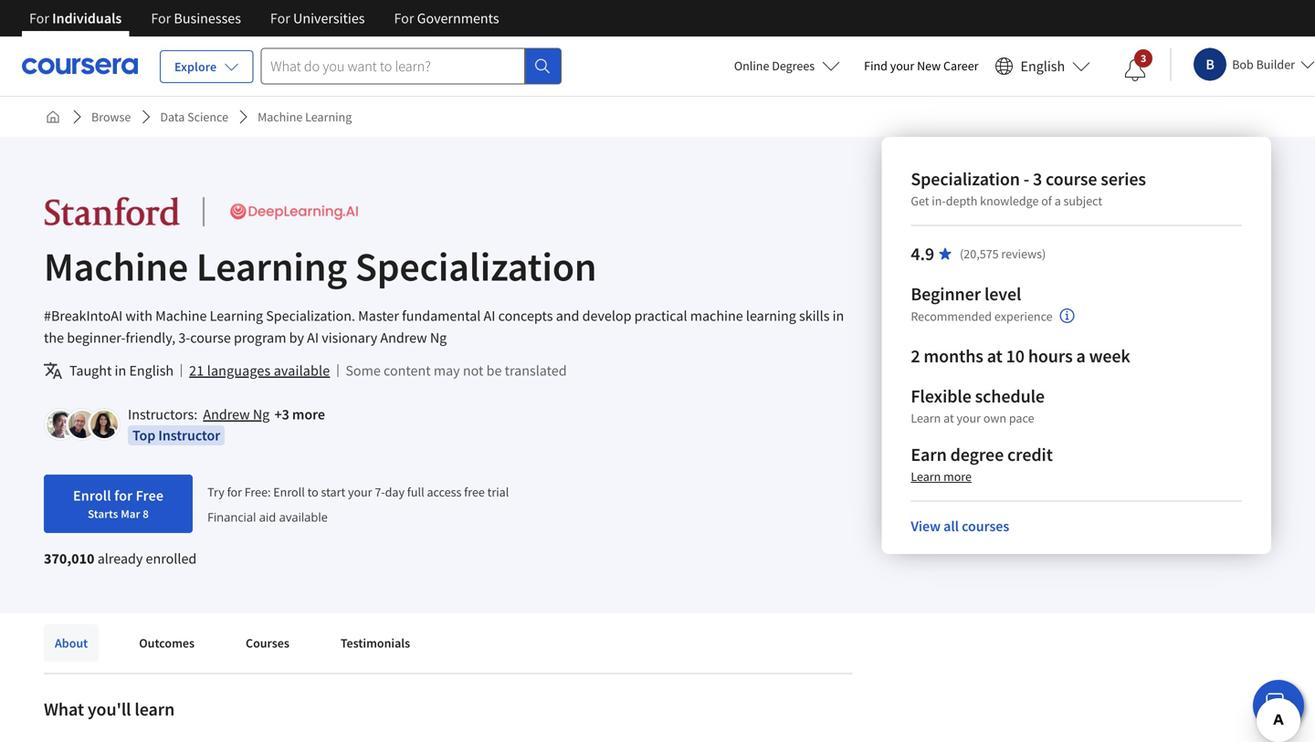 Task type: describe. For each thing, give the bounding box(es) containing it.
aid
[[259, 509, 276, 526]]

andrew inside instructors: andrew ng +3 more top instructor
[[203, 406, 250, 424]]

view
[[911, 518, 941, 536]]

ng inside the "#breakintoai with machine learning specialization. master fundamental ai concepts and develop practical machine learning skills in the beginner-friendly, 3-course program by ai visionary andrew ng"
[[430, 329, 447, 347]]

subject
[[1064, 193, 1103, 209]]

builder
[[1257, 56, 1295, 73]]

21
[[189, 362, 204, 380]]

data science link
[[153, 100, 236, 133]]

hours
[[1029, 345, 1073, 368]]

geoff ladwig image
[[69, 411, 96, 438]]

(20,575
[[960, 246, 999, 262]]

for businesses
[[151, 9, 241, 27]]

online degrees button
[[720, 46, 855, 86]]

for for enroll
[[114, 487, 133, 505]]

#breakintoai
[[44, 307, 123, 325]]

andrew ng image
[[47, 411, 74, 438]]

instructors:
[[128, 406, 197, 424]]

available inside try for free: enroll to start your 7-day full access free trial financial aid available
[[279, 509, 328, 526]]

testimonials
[[341, 635, 410, 652]]

flexible
[[911, 385, 972, 408]]

try
[[208, 484, 225, 500]]

+3
[[274, 406, 289, 424]]

3 button
[[1110, 48, 1161, 92]]

#breakintoai with machine learning specialization. master fundamental ai concepts and develop practical machine learning skills in the beginner-friendly, 3-course program by ai visionary andrew ng
[[44, 307, 844, 347]]

learning inside the "#breakintoai with machine learning specialization. master fundamental ai concepts and develop practical machine learning skills in the beginner-friendly, 3-course program by ai visionary andrew ng"
[[210, 307, 263, 325]]

browse
[[91, 109, 131, 125]]

your inside "find your new career" link
[[890, 58, 915, 74]]

program
[[234, 329, 286, 347]]

beginner level
[[911, 283, 1022, 306]]

languages
[[207, 362, 271, 380]]

andrew ng link
[[203, 406, 270, 424]]

depth
[[946, 193, 978, 209]]

individuals
[[52, 9, 122, 27]]

370,010
[[44, 550, 95, 568]]

day
[[385, 484, 405, 500]]

more for degree
[[944, 469, 972, 485]]

free
[[464, 484, 485, 500]]

level
[[985, 283, 1022, 306]]

testimonials link
[[330, 625, 421, 662]]

skills
[[799, 307, 830, 325]]

What do you want to learn? text field
[[261, 48, 525, 85]]

in-
[[932, 193, 946, 209]]

some content may not be translated
[[346, 362, 567, 380]]

concepts
[[498, 307, 553, 325]]

may
[[434, 362, 460, 380]]

reviews)
[[1002, 246, 1046, 262]]

machine learning link
[[250, 100, 359, 133]]

pace
[[1009, 410, 1035, 427]]

trial
[[487, 484, 509, 500]]

about link
[[44, 625, 99, 662]]

new
[[917, 58, 941, 74]]

1 horizontal spatial at
[[987, 345, 1003, 368]]

taught in english
[[69, 362, 174, 380]]

for for try
[[227, 484, 242, 500]]

and
[[556, 307, 580, 325]]

machine for machine learning
[[258, 109, 303, 125]]

get
[[911, 193, 930, 209]]

free
[[136, 487, 164, 505]]

learn
[[135, 698, 175, 721]]

beginner-
[[67, 329, 126, 347]]

english button
[[988, 37, 1098, 96]]

3 inside 'specialization - 3 course series get in-depth knowledge of a subject'
[[1033, 168, 1042, 190]]

for universities
[[270, 9, 365, 27]]

show notifications image
[[1125, 59, 1147, 81]]

by
[[289, 329, 304, 347]]

information about difficulty level pre-requisites. image
[[1060, 309, 1075, 323]]

what you'll learn
[[44, 698, 175, 721]]

stanford university image
[[44, 195, 181, 228]]

universities
[[293, 9, 365, 27]]

mar
[[121, 507, 140, 522]]

experience
[[995, 308, 1053, 325]]

for for governments
[[394, 9, 414, 27]]

enroll for free starts mar 8
[[73, 487, 164, 522]]

find your new career
[[864, 58, 979, 74]]

be
[[487, 362, 502, 380]]

try for free: enroll to start your 7-day full access free trial financial aid available
[[208, 484, 509, 526]]

for individuals
[[29, 9, 122, 27]]

what
[[44, 698, 84, 721]]

at inside flexible schedule learn at your own pace
[[944, 410, 954, 427]]

for for individuals
[[29, 9, 49, 27]]

online
[[734, 58, 770, 74]]

explore button
[[160, 50, 253, 83]]

series
[[1101, 168, 1146, 190]]

learning for machine learning
[[305, 109, 352, 125]]

access
[[427, 484, 462, 500]]

machine for machine learning specialization
[[44, 241, 188, 292]]

recommended experience
[[911, 308, 1053, 325]]

machine inside the "#breakintoai with machine learning specialization. master fundamental ai concepts and develop practical machine learning skills in the beginner-friendly, 3-course program by ai visionary andrew ng"
[[155, 307, 207, 325]]

fundamental
[[402, 307, 481, 325]]



Task type: locate. For each thing, give the bounding box(es) containing it.
1 vertical spatial in
[[115, 362, 126, 380]]

beginner
[[911, 283, 981, 306]]

3 right -
[[1033, 168, 1042, 190]]

for right try
[[227, 484, 242, 500]]

1 horizontal spatial 3
[[1141, 51, 1147, 65]]

outcomes link
[[128, 625, 206, 662]]

machine
[[258, 109, 303, 125], [44, 241, 188, 292], [155, 307, 207, 325]]

enroll inside enroll for free starts mar 8
[[73, 487, 111, 505]]

ai left concepts
[[484, 307, 496, 325]]

1 horizontal spatial a
[[1077, 345, 1086, 368]]

schedule
[[975, 385, 1045, 408]]

more inside the earn degree credit learn more
[[944, 469, 972, 485]]

1 horizontal spatial andrew
[[380, 329, 427, 347]]

months
[[924, 345, 984, 368]]

for left individuals
[[29, 9, 49, 27]]

specialization
[[911, 168, 1020, 190], [355, 241, 597, 292]]

at
[[987, 345, 1003, 368], [944, 410, 954, 427]]

bob
[[1233, 56, 1254, 73]]

view all courses link
[[911, 518, 1010, 536]]

0 vertical spatial course
[[1046, 168, 1098, 190]]

machine right science
[[258, 109, 303, 125]]

1 horizontal spatial course
[[1046, 168, 1098, 190]]

specialization up the depth
[[911, 168, 1020, 190]]

available down to
[[279, 509, 328, 526]]

0 vertical spatial 3
[[1141, 51, 1147, 65]]

learning for machine learning specialization
[[196, 241, 347, 292]]

0 horizontal spatial your
[[348, 484, 372, 500]]

enroll inside try for free: enroll to start your 7-day full access free trial financial aid available
[[273, 484, 305, 500]]

data science
[[160, 109, 228, 125]]

andrew inside the "#breakintoai with machine learning specialization. master fundamental ai concepts and develop practical machine learning skills in the beginner-friendly, 3-course program by ai visionary andrew ng"
[[380, 329, 427, 347]]

more
[[292, 406, 325, 424], [944, 469, 972, 485]]

a
[[1055, 193, 1061, 209], [1077, 345, 1086, 368]]

0 vertical spatial learning
[[305, 109, 352, 125]]

course up "21"
[[190, 329, 231, 347]]

0 horizontal spatial english
[[129, 362, 174, 380]]

0 vertical spatial english
[[1021, 57, 1065, 75]]

learning
[[746, 307, 796, 325]]

course inside the "#breakintoai with machine learning specialization. master fundamental ai concepts and develop practical machine learning skills in the beginner-friendly, 3-course program by ai visionary andrew ng"
[[190, 329, 231, 347]]

1 vertical spatial a
[[1077, 345, 1086, 368]]

1 for from the left
[[29, 9, 49, 27]]

0 vertical spatial machine
[[258, 109, 303, 125]]

your left 7-
[[348, 484, 372, 500]]

1 vertical spatial more
[[944, 469, 972, 485]]

course up subject
[[1046, 168, 1098, 190]]

in right the skills
[[833, 307, 844, 325]]

1 vertical spatial available
[[279, 509, 328, 526]]

2
[[911, 345, 920, 368]]

the
[[44, 329, 64, 347]]

specialization.
[[266, 307, 355, 325]]

0 horizontal spatial course
[[190, 329, 231, 347]]

1 horizontal spatial more
[[944, 469, 972, 485]]

2 for from the left
[[151, 9, 171, 27]]

learn down flexible
[[911, 410, 941, 427]]

english right career
[[1021, 57, 1065, 75]]

about
[[55, 635, 88, 652]]

translated
[[505, 362, 567, 380]]

for for universities
[[270, 9, 290, 27]]

0 horizontal spatial ng
[[253, 406, 270, 424]]

recommended
[[911, 308, 992, 325]]

for for businesses
[[151, 9, 171, 27]]

10
[[1006, 345, 1025, 368]]

learn inside flexible schedule learn at your own pace
[[911, 410, 941, 427]]

21 languages available
[[189, 362, 330, 380]]

content
[[384, 362, 431, 380]]

370,010 already enrolled
[[44, 550, 197, 568]]

businesses
[[174, 9, 241, 27]]

machine learning specialization
[[44, 241, 597, 292]]

0 horizontal spatial specialization
[[355, 241, 597, 292]]

in inside the "#breakintoai with machine learning specialization. master fundamental ai concepts and develop practical machine learning skills in the beginner-friendly, 3-course program by ai visionary andrew ng"
[[833, 307, 844, 325]]

specialization inside 'specialization - 3 course series get in-depth knowledge of a subject'
[[911, 168, 1020, 190]]

learning up program
[[210, 307, 263, 325]]

0 horizontal spatial andrew
[[203, 406, 250, 424]]

deeplearning.ai image
[[227, 195, 363, 228]]

explore
[[174, 58, 217, 75]]

at down flexible
[[944, 410, 954, 427]]

aarti bagul image
[[90, 411, 118, 438]]

0 horizontal spatial 3
[[1033, 168, 1042, 190]]

at left 10
[[987, 345, 1003, 368]]

a inside 'specialization - 3 course series get in-depth knowledge of a subject'
[[1055, 193, 1061, 209]]

visionary
[[322, 329, 377, 347]]

financial aid available button
[[208, 509, 328, 526]]

degrees
[[772, 58, 815, 74]]

andrew up content
[[380, 329, 427, 347]]

a right of
[[1055, 193, 1061, 209]]

machine up 3- at the left of the page
[[155, 307, 207, 325]]

outcomes
[[139, 635, 195, 652]]

home image
[[46, 110, 60, 124]]

0 vertical spatial available
[[274, 362, 330, 380]]

2 learn from the top
[[911, 469, 941, 485]]

courses link
[[235, 625, 300, 662]]

learning down deeplearning.ai image
[[196, 241, 347, 292]]

learn more link
[[911, 469, 972, 485]]

ng left +3
[[253, 406, 270, 424]]

master
[[358, 307, 399, 325]]

(20,575 reviews)
[[960, 246, 1046, 262]]

to
[[307, 484, 319, 500]]

more for andrew
[[292, 406, 325, 424]]

find
[[864, 58, 888, 74]]

1 horizontal spatial specialization
[[911, 168, 1020, 190]]

1 vertical spatial learn
[[911, 469, 941, 485]]

1 horizontal spatial for
[[227, 484, 242, 500]]

learn inside the earn degree credit learn more
[[911, 469, 941, 485]]

english down "friendly,"
[[129, 362, 174, 380]]

you'll
[[88, 698, 131, 721]]

for inside try for free: enroll to start your 7-day full access free trial financial aid available
[[227, 484, 242, 500]]

data
[[160, 109, 185, 125]]

None search field
[[261, 48, 562, 85]]

own
[[984, 410, 1007, 427]]

specialization up the fundamental
[[355, 241, 597, 292]]

0 horizontal spatial more
[[292, 406, 325, 424]]

browse link
[[84, 100, 138, 133]]

1 vertical spatial ng
[[253, 406, 270, 424]]

for up mar in the left bottom of the page
[[114, 487, 133, 505]]

1 horizontal spatial ng
[[430, 329, 447, 347]]

more down degree
[[944, 469, 972, 485]]

your inside flexible schedule learn at your own pace
[[957, 410, 981, 427]]

ng down the fundamental
[[430, 329, 447, 347]]

1 vertical spatial your
[[957, 410, 981, 427]]

1 horizontal spatial in
[[833, 307, 844, 325]]

for inside enroll for free starts mar 8
[[114, 487, 133, 505]]

course inside 'specialization - 3 course series get in-depth knowledge of a subject'
[[1046, 168, 1098, 190]]

0 vertical spatial andrew
[[380, 329, 427, 347]]

andrew up instructor
[[203, 406, 250, 424]]

enroll left to
[[273, 484, 305, 500]]

0 horizontal spatial in
[[115, 362, 126, 380]]

learn
[[911, 410, 941, 427], [911, 469, 941, 485]]

2 vertical spatial your
[[348, 484, 372, 500]]

practical
[[635, 307, 687, 325]]

0 vertical spatial ai
[[484, 307, 496, 325]]

2 vertical spatial machine
[[155, 307, 207, 325]]

english
[[1021, 57, 1065, 75], [129, 362, 174, 380]]

enroll up starts
[[73, 487, 111, 505]]

learning down what do you want to learn? text box
[[305, 109, 352, 125]]

for governments
[[394, 9, 499, 27]]

-
[[1024, 168, 1030, 190]]

0 horizontal spatial at
[[944, 410, 954, 427]]

ng inside instructors: andrew ng +3 more top instructor
[[253, 406, 270, 424]]

banner navigation
[[15, 0, 514, 37]]

3 inside dropdown button
[[1141, 51, 1147, 65]]

in right taught
[[115, 362, 126, 380]]

available
[[274, 362, 330, 380], [279, 509, 328, 526]]

a left week
[[1077, 345, 1086, 368]]

21 languages available button
[[189, 360, 330, 382]]

for up what do you want to learn? text box
[[394, 9, 414, 27]]

earn degree credit learn more
[[911, 444, 1053, 485]]

for left 'businesses'
[[151, 9, 171, 27]]

courses
[[962, 518, 1010, 536]]

+3 more button
[[274, 406, 325, 424]]

find your new career link
[[855, 55, 988, 78]]

machine up with
[[44, 241, 188, 292]]

0 vertical spatial in
[[833, 307, 844, 325]]

andrew
[[380, 329, 427, 347], [203, 406, 250, 424]]

0 vertical spatial specialization
[[911, 168, 1020, 190]]

8
[[143, 507, 149, 522]]

with
[[125, 307, 152, 325]]

4.9
[[911, 243, 935, 265]]

coursera image
[[22, 51, 138, 81]]

top
[[132, 427, 156, 445]]

0 vertical spatial a
[[1055, 193, 1061, 209]]

week
[[1089, 345, 1131, 368]]

1 vertical spatial english
[[129, 362, 174, 380]]

0 horizontal spatial ai
[[307, 329, 319, 347]]

learn down earn on the bottom right of the page
[[911, 469, 941, 485]]

0 vertical spatial ng
[[430, 329, 447, 347]]

7-
[[375, 484, 385, 500]]

1 vertical spatial course
[[190, 329, 231, 347]]

more right +3
[[292, 406, 325, 424]]

ai
[[484, 307, 496, 325], [307, 329, 319, 347]]

your right the find
[[890, 58, 915, 74]]

courses
[[246, 635, 289, 652]]

for left universities
[[270, 9, 290, 27]]

english inside button
[[1021, 57, 1065, 75]]

0 horizontal spatial enroll
[[73, 487, 111, 505]]

1 horizontal spatial ai
[[484, 307, 496, 325]]

3
[[1141, 51, 1147, 65], [1033, 168, 1042, 190]]

machine learning
[[258, 109, 352, 125]]

1 vertical spatial andrew
[[203, 406, 250, 424]]

0 vertical spatial at
[[987, 345, 1003, 368]]

instructors: andrew ng +3 more top instructor
[[128, 406, 325, 445]]

4 for from the left
[[394, 9, 414, 27]]

0 vertical spatial more
[[292, 406, 325, 424]]

your
[[890, 58, 915, 74], [957, 410, 981, 427], [348, 484, 372, 500]]

1 horizontal spatial english
[[1021, 57, 1065, 75]]

0 horizontal spatial a
[[1055, 193, 1061, 209]]

0 vertical spatial learn
[[911, 410, 941, 427]]

taught
[[69, 362, 112, 380]]

your inside try for free: enroll to start your 7-day full access free trial financial aid available
[[348, 484, 372, 500]]

2 months at 10 hours a week
[[911, 345, 1131, 368]]

1 vertical spatial machine
[[44, 241, 188, 292]]

science
[[187, 109, 228, 125]]

3 for from the left
[[270, 9, 290, 27]]

in
[[833, 307, 844, 325], [115, 362, 126, 380]]

ai right by
[[307, 329, 319, 347]]

2 horizontal spatial your
[[957, 410, 981, 427]]

1 learn from the top
[[911, 410, 941, 427]]

all
[[944, 518, 959, 536]]

3 left b
[[1141, 51, 1147, 65]]

available inside button
[[274, 362, 330, 380]]

more inside instructors: andrew ng +3 more top instructor
[[292, 406, 325, 424]]

1 horizontal spatial your
[[890, 58, 915, 74]]

0 horizontal spatial for
[[114, 487, 133, 505]]

starts
[[88, 507, 118, 522]]

0 vertical spatial your
[[890, 58, 915, 74]]

1 vertical spatial learning
[[196, 241, 347, 292]]

1 horizontal spatial enroll
[[273, 484, 305, 500]]

specialization - 3 course series get in-depth knowledge of a subject
[[911, 168, 1146, 209]]

1 vertical spatial specialization
[[355, 241, 597, 292]]

flexible schedule learn at your own pace
[[911, 385, 1045, 427]]

your left 'own'
[[957, 410, 981, 427]]

1 vertical spatial 3
[[1033, 168, 1042, 190]]

available down by
[[274, 362, 330, 380]]

2 vertical spatial learning
[[210, 307, 263, 325]]

3-
[[178, 329, 190, 347]]

some
[[346, 362, 381, 380]]

chat with us image
[[1264, 692, 1294, 721]]

1 vertical spatial ai
[[307, 329, 319, 347]]

1 vertical spatial at
[[944, 410, 954, 427]]

friendly,
[[126, 329, 176, 347]]

career
[[944, 58, 979, 74]]



Task type: vqa. For each thing, say whether or not it's contained in the screenshot.
Browse
yes



